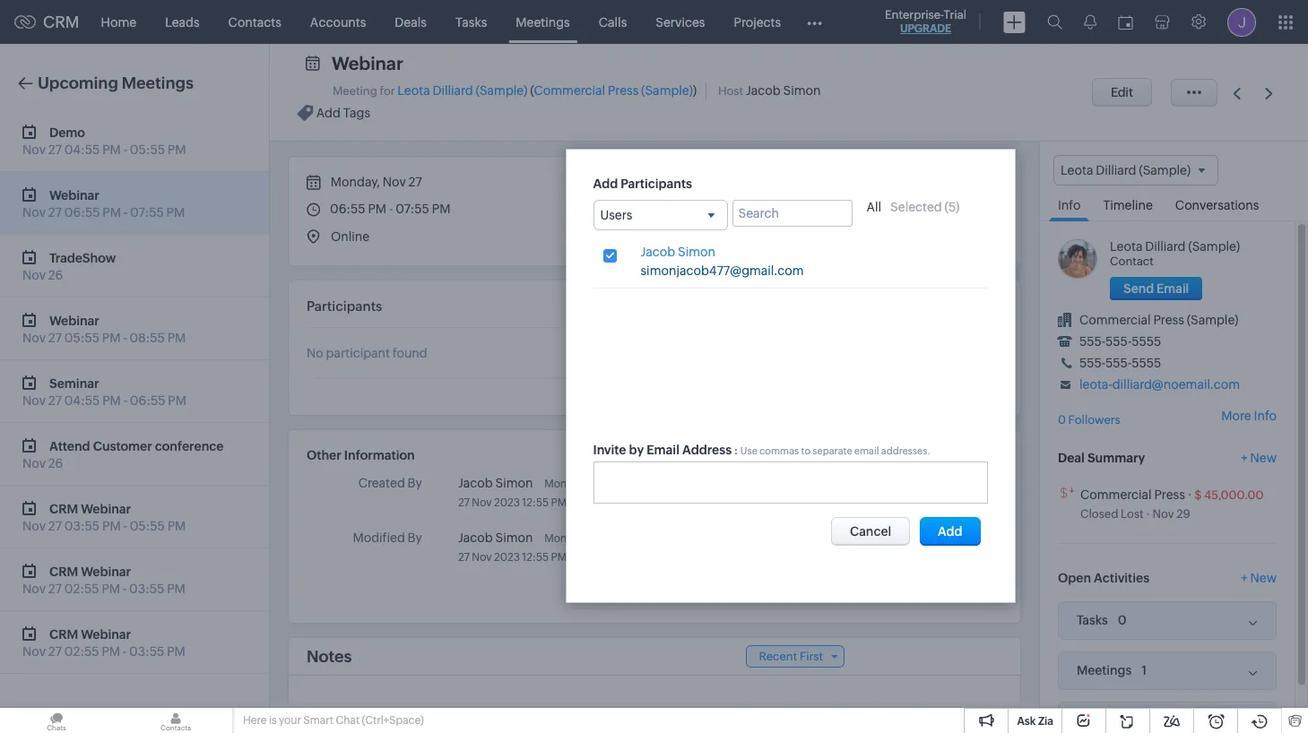 Task type: locate. For each thing, give the bounding box(es) containing it.
03:55 down "attend"
[[64, 519, 100, 534]]

signals image
[[1084, 14, 1097, 30]]

0 horizontal spatial dilliard
[[433, 83, 473, 98]]

nov inside crm webinar nov 27 03:55 pm - 05:55 pm
[[22, 519, 46, 534]]

1 crm webinar nov 27 02:55 pm - 03:55 pm from the top
[[22, 565, 186, 597]]

1 04:55 from the top
[[64, 143, 100, 157]]

jacob
[[746, 83, 781, 98], [641, 245, 676, 259], [458, 476, 493, 491], [458, 531, 493, 545]]

0 horizontal spatial participants
[[307, 299, 382, 314]]

other
[[307, 449, 342, 463]]

press for commercial press · $ 45,000.00 closed lost · nov 29
[[1155, 488, 1186, 502]]

webinar
[[332, 53, 404, 74], [49, 188, 99, 202], [49, 314, 99, 328], [81, 502, 131, 516], [81, 565, 131, 579], [81, 627, 131, 642]]

meetings inside meetings link
[[516, 15, 570, 29]]

2023 for created by
[[494, 497, 520, 510]]

mon, 27 nov 2023 12:55 pm
[[458, 478, 570, 510], [458, 533, 570, 564]]

04:55 inside demo nov 27 04:55 pm - 05:55 pm
[[64, 143, 100, 157]]

2 jacob simon from the top
[[458, 531, 533, 545]]

- left 08:55
[[123, 331, 127, 345]]

0 vertical spatial jacob simon
[[458, 476, 533, 491]]

1 vertical spatial new
[[1251, 571, 1277, 585]]

by
[[408, 476, 422, 491], [408, 531, 422, 545]]

addresses.
[[882, 446, 931, 456]]

webinar inside webinar nov 27 06:55 pm - 07:55 pm
[[49, 188, 99, 202]]

1 mon, from the top
[[545, 478, 570, 491]]

meetings down leads
[[122, 74, 194, 92]]

0 vertical spatial ·
[[1188, 488, 1193, 502]]

1 2023 from the top
[[494, 497, 520, 510]]

05:55 up webinar nov 27 06:55 pm - 07:55 pm on the left top of page
[[130, 143, 165, 157]]

05:55 up seminar
[[64, 331, 100, 345]]

1 horizontal spatial leota dilliard (sample) link
[[1111, 240, 1241, 254]]

jacob simon for created by
[[458, 476, 533, 491]]

2 02:55 from the top
[[64, 645, 99, 659]]

commercial inside commercial press · $ 45,000.00 closed lost · nov 29
[[1081, 488, 1152, 502]]

04:55
[[64, 143, 100, 157], [64, 394, 100, 408]]

1 12:55 from the top
[[522, 497, 549, 510]]

1 horizontal spatial dilliard
[[1146, 240, 1186, 254]]

0 vertical spatial 05:55
[[130, 143, 165, 157]]

all
[[867, 200, 882, 214]]

2 + new from the top
[[1242, 571, 1277, 585]]

( down meetings link
[[530, 83, 534, 98]]

0 vertical spatial dilliard
[[433, 83, 473, 98]]

)
[[693, 83, 697, 98], [956, 200, 960, 214]]

0 vertical spatial mon,
[[545, 478, 570, 491]]

1 vertical spatial meetings
[[122, 74, 194, 92]]

0 horizontal spatial (
[[530, 83, 534, 98]]

jacob simon link
[[641, 245, 716, 260]]

chats image
[[0, 709, 113, 734]]

mon, for created by
[[545, 478, 570, 491]]

leota right for
[[398, 83, 430, 98]]

0 vertical spatial )
[[693, 83, 697, 98]]

host jacob simon
[[718, 83, 821, 98]]

05:55 down 'attend customer conference nov 26'
[[130, 519, 165, 534]]

03:55 inside crm webinar nov 27 03:55 pm - 05:55 pm
[[64, 519, 100, 534]]

demo
[[49, 125, 85, 139]]

1 vertical spatial 03:55
[[129, 582, 164, 597]]

0 horizontal spatial commercial press (sample) link
[[534, 83, 693, 98]]

info left timeline
[[1058, 198, 1081, 213]]

crm inside crm webinar nov 27 03:55 pm - 05:55 pm
[[49, 502, 78, 516]]

555-
[[1080, 335, 1106, 349], [1106, 335, 1132, 349], [1080, 356, 1106, 371], [1106, 356, 1132, 371]]

06:55 up customer
[[130, 394, 165, 408]]

0 horizontal spatial add
[[317, 106, 341, 121]]

0 vertical spatial by
[[408, 476, 422, 491]]

· left $
[[1188, 488, 1193, 502]]

555-555-5555 up leota-
[[1080, 356, 1162, 371]]

0 vertical spatial 12:55
[[522, 497, 549, 510]]

leota dilliard (sample) link
[[398, 83, 528, 98], [1111, 240, 1241, 254]]

meetings
[[516, 15, 570, 29], [122, 74, 194, 92]]

0 vertical spatial crm webinar nov 27 02:55 pm - 03:55 pm
[[22, 565, 186, 597]]

2 12:55 from the top
[[522, 552, 549, 564]]

meetings left the calls 'link'
[[516, 15, 570, 29]]

0 vertical spatial 04:55
[[64, 143, 100, 157]]

modified
[[353, 531, 405, 545]]

03:55 up the contacts image
[[129, 645, 164, 659]]

2 2023 from the top
[[494, 552, 520, 564]]

2023 for modified by
[[494, 552, 520, 564]]

1 horizontal spatial info
[[1255, 409, 1277, 424]]

07:55 down monday, nov 27
[[396, 202, 430, 216]]

1 vertical spatial crm webinar nov 27 02:55 pm - 03:55 pm
[[22, 627, 186, 659]]

03:55 down crm webinar nov 27 03:55 pm - 05:55 pm
[[129, 582, 164, 597]]

2 vertical spatial 05:55
[[130, 519, 165, 534]]

2 + from the top
[[1242, 571, 1248, 585]]

06:55 inside webinar nov 27 06:55 pm - 07:55 pm
[[64, 205, 100, 220]]

27 inside crm webinar nov 27 03:55 pm - 05:55 pm
[[48, 519, 62, 534]]

- inside the webinar nov 27 05:55 pm - 08:55 pm
[[123, 331, 127, 345]]

1 vertical spatial 05:55
[[64, 331, 100, 345]]

press inside commercial press · $ 45,000.00 closed lost · nov 29
[[1155, 488, 1186, 502]]

1 26 from the top
[[48, 268, 63, 283]]

5555 up the leota-dilliard@noemail.com link
[[1132, 356, 1162, 371]]

jacob right the "host"
[[746, 83, 781, 98]]

dilliard inside 'leota dilliard (sample) contact'
[[1146, 240, 1186, 254]]

leota up the contact
[[1111, 240, 1143, 254]]

27 inside demo nov 27 04:55 pm - 05:55 pm
[[48, 143, 62, 157]]

1 vertical spatial 04:55
[[64, 394, 100, 408]]

by right created
[[408, 476, 422, 491]]

attend customer conference nov 26
[[22, 439, 224, 471]]

45,000.00
[[1205, 489, 1264, 502]]

0 vertical spatial commercial
[[534, 83, 606, 98]]

2 26 from the top
[[48, 457, 63, 471]]

0 vertical spatial 26
[[48, 268, 63, 283]]

tradeshow
[[49, 251, 116, 265]]

1 vertical spatial commercial
[[1080, 313, 1151, 328]]

commercial press (sample) link down calls
[[534, 83, 693, 98]]

1 vertical spatial mon, 27 nov 2023 12:55 pm
[[458, 533, 570, 564]]

dilliard up the contact
[[1146, 240, 1186, 254]]

2 04:55 from the top
[[64, 394, 100, 408]]

new
[[1251, 451, 1277, 465], [1251, 571, 1277, 585]]

02:55 down crm webinar nov 27 03:55 pm - 05:55 pm
[[64, 582, 99, 597]]

press up dilliard@noemail.com
[[1154, 313, 1185, 328]]

- down 'attend customer conference nov 26'
[[123, 519, 127, 534]]

+ new down 45,000.00
[[1242, 571, 1277, 585]]

1 5555 from the top
[[1132, 335, 1162, 349]]

1 vertical spatial 02:55
[[64, 645, 99, 659]]

2 vertical spatial press
[[1155, 488, 1186, 502]]

notes
[[307, 648, 352, 666]]

created by
[[358, 476, 422, 491]]

1 vertical spatial )
[[956, 200, 960, 214]]

- down demo nov 27 04:55 pm - 05:55 pm
[[124, 205, 127, 220]]

2 mon, 27 nov 2023 12:55 pm from the top
[[458, 533, 570, 564]]

1 + new from the top
[[1242, 451, 1277, 465]]

open
[[1058, 571, 1092, 585]]

1 vertical spatial 26
[[48, 457, 63, 471]]

nov inside seminar nov 27 04:55 pm - 06:55 pm
[[22, 394, 46, 408]]

- up the contacts image
[[123, 645, 127, 659]]

separate
[[813, 446, 853, 456]]

0 vertical spatial meetings
[[516, 15, 570, 29]]

0 horizontal spatial info
[[1058, 198, 1081, 213]]

add left tags
[[317, 106, 341, 121]]

2 mon, from the top
[[545, 533, 570, 545]]

nov inside the webinar nov 27 05:55 pm - 08:55 pm
[[22, 331, 46, 345]]

participants up users field
[[621, 176, 693, 191]]

06:55
[[330, 202, 366, 216], [64, 205, 100, 220], [130, 394, 165, 408]]

+ up 45,000.00
[[1242, 451, 1248, 465]]

1 horizontal spatial leota
[[1111, 240, 1143, 254]]

0 vertical spatial 2023
[[494, 497, 520, 510]]

commercial down the contact
[[1080, 313, 1151, 328]]

1 vertical spatial (
[[945, 200, 949, 214]]

dilliard
[[433, 83, 473, 98], [1146, 240, 1186, 254]]

1 horizontal spatial meetings
[[516, 15, 570, 29]]

info right more
[[1255, 409, 1277, 424]]

1 vertical spatial leota
[[1111, 240, 1143, 254]]

meeting
[[333, 84, 378, 98]]

1 horizontal spatial add
[[593, 176, 618, 191]]

29
[[1177, 507, 1191, 521]]

press for commercial press (sample)
[[1154, 313, 1185, 328]]

press up 29
[[1155, 488, 1186, 502]]

leota dilliard (sample) link up the contact
[[1111, 240, 1241, 254]]

dilliard right for
[[433, 83, 473, 98]]

0 vertical spatial +
[[1242, 451, 1248, 465]]

1 vertical spatial + new
[[1242, 571, 1277, 585]]

1 mon, 27 nov 2023 12:55 pm from the top
[[458, 478, 570, 510]]

2 by from the top
[[408, 531, 422, 545]]

leota
[[398, 83, 430, 98], [1111, 240, 1143, 254]]

0 vertical spatial new
[[1251, 451, 1277, 465]]

26 down "attend"
[[48, 457, 63, 471]]

1 vertical spatial leota dilliard (sample) link
[[1111, 240, 1241, 254]]

2 555-555-5555 from the top
[[1080, 356, 1162, 371]]

0 horizontal spatial 07:55
[[130, 205, 164, 220]]

0 vertical spatial 5555
[[1132, 335, 1162, 349]]

04:55 down seminar
[[64, 394, 100, 408]]

participants
[[621, 176, 693, 191], [307, 299, 382, 314]]

monday, nov 27
[[328, 175, 422, 189]]

here
[[243, 715, 267, 727]]

0 vertical spatial 02:55
[[64, 582, 99, 597]]

+
[[1242, 451, 1248, 465], [1242, 571, 1248, 585]]

add for add tags
[[317, 106, 341, 121]]

04:55 inside seminar nov 27 04:55 pm - 06:55 pm
[[64, 394, 100, 408]]

0 followers
[[1058, 414, 1121, 427]]

None button
[[1093, 78, 1153, 107], [1111, 277, 1203, 301], [920, 517, 981, 546], [1093, 78, 1153, 107], [1111, 277, 1203, 301], [920, 517, 981, 546]]

contacts
[[228, 15, 282, 29]]

1 horizontal spatial (
[[945, 200, 949, 214]]

0 vertical spatial leota dilliard (sample) link
[[398, 83, 528, 98]]

0 vertical spatial (
[[530, 83, 534, 98]]

no participant found
[[307, 346, 428, 361]]

07:55 down demo nov 27 04:55 pm - 05:55 pm
[[130, 205, 164, 220]]

0 vertical spatial 555-555-5555
[[1080, 335, 1162, 349]]

06:55 up online
[[330, 202, 366, 216]]

07:55
[[396, 202, 430, 216], [130, 205, 164, 220]]

04:55 down demo on the top of page
[[64, 143, 100, 157]]

meeting for leota dilliard (sample) ( commercial press (sample) )
[[333, 83, 697, 98]]

1 vertical spatial 2023
[[494, 552, 520, 564]]

26 down tradeshow
[[48, 268, 63, 283]]

5555 down commercial press (sample)
[[1132, 335, 1162, 349]]

(sample) inside 'leota dilliard (sample) contact'
[[1189, 240, 1241, 254]]

555-555-5555 down commercial press (sample)
[[1080, 335, 1162, 349]]

activities
[[1094, 571, 1150, 585]]

more info
[[1222, 409, 1277, 424]]

jacob right modified by
[[458, 531, 493, 545]]

press down calls
[[608, 83, 639, 98]]

(sample)
[[476, 83, 528, 98], [641, 83, 693, 98], [1189, 240, 1241, 254], [1187, 313, 1239, 328]]

+ down 45,000.00
[[1242, 571, 1248, 585]]

·
[[1188, 488, 1193, 502], [1147, 507, 1151, 521]]

0 horizontal spatial leota
[[398, 83, 430, 98]]

1 vertical spatial dilliard
[[1146, 240, 1186, 254]]

webinar nov 27 06:55 pm - 07:55 pm
[[22, 188, 185, 220]]

jacob right created by
[[458, 476, 493, 491]]

1 horizontal spatial 06:55
[[130, 394, 165, 408]]

1 vertical spatial mon,
[[545, 533, 570, 545]]

add up users
[[593, 176, 618, 191]]

mon,
[[545, 478, 570, 491], [545, 533, 570, 545]]

new down more info link
[[1251, 451, 1277, 465]]

contact
[[1111, 255, 1154, 268]]

) right selected
[[956, 200, 960, 214]]

1 02:55 from the top
[[64, 582, 99, 597]]

-
[[123, 143, 127, 157], [389, 202, 393, 216], [124, 205, 127, 220], [123, 331, 127, 345], [123, 394, 127, 408], [123, 519, 127, 534], [123, 582, 127, 597], [123, 645, 127, 659]]

) left the "host"
[[693, 83, 697, 98]]

1 vertical spatial 12:55
[[522, 552, 549, 564]]

1 vertical spatial add
[[593, 176, 618, 191]]

1 vertical spatial 5555
[[1132, 356, 1162, 371]]

06:55 up tradeshow
[[64, 205, 100, 220]]

host
[[718, 84, 744, 98]]

1 jacob simon from the top
[[458, 476, 533, 491]]

crm webinar nov 27 02:55 pm - 03:55 pm
[[22, 565, 186, 597], [22, 627, 186, 659]]

2 crm webinar nov 27 02:55 pm - 03:55 pm from the top
[[22, 627, 186, 659]]

by right modified
[[408, 531, 422, 545]]

0 vertical spatial mon, 27 nov 2023 12:55 pm
[[458, 478, 570, 510]]

0 horizontal spatial leota dilliard (sample) link
[[398, 83, 528, 98]]

1 by from the top
[[408, 476, 422, 491]]

( right selected
[[945, 200, 949, 214]]

1 vertical spatial +
[[1242, 571, 1248, 585]]

email
[[855, 446, 880, 456]]

1 vertical spatial info
[[1255, 409, 1277, 424]]

seminar
[[49, 376, 99, 391]]

mon, for modified by
[[545, 533, 570, 545]]

info link
[[1050, 186, 1090, 222]]

0 horizontal spatial 06:55
[[64, 205, 100, 220]]

conference
[[155, 439, 224, 453]]

participants up participant
[[307, 299, 382, 314]]

0 vertical spatial participants
[[621, 176, 693, 191]]

commercial up lost on the right bottom
[[1081, 488, 1152, 502]]

1 555-555-5555 from the top
[[1080, 335, 1162, 349]]

add
[[317, 106, 341, 121], [593, 176, 618, 191]]

Users field
[[593, 200, 728, 230]]

1 vertical spatial press
[[1154, 313, 1185, 328]]

calls link
[[585, 0, 642, 44]]

add for add participants
[[593, 176, 618, 191]]

+ new down more info link
[[1242, 451, 1277, 465]]

02:55 up chats image
[[64, 645, 99, 659]]

2 vertical spatial commercial
[[1081, 488, 1152, 502]]

information
[[344, 449, 415, 463]]

1 vertical spatial jacob simon
[[458, 531, 533, 545]]

deals
[[395, 15, 427, 29]]

555-555-5555
[[1080, 335, 1162, 349], [1080, 356, 1162, 371]]

27 inside seminar nov 27 04:55 pm - 06:55 pm
[[48, 394, 62, 408]]

simon inside jacob simon simonjacob477@gmail.com
[[678, 245, 716, 259]]

more
[[1222, 409, 1252, 424]]

jacob down users field
[[641, 245, 676, 259]]

+ new link
[[1242, 451, 1277, 474]]

0 horizontal spatial ·
[[1147, 507, 1151, 521]]

(sample) down conversations
[[1189, 240, 1241, 254]]

0 horizontal spatial )
[[693, 83, 697, 98]]

5555
[[1132, 335, 1162, 349], [1132, 356, 1162, 371]]

enterprise-
[[885, 8, 944, 22]]

crm down "attend"
[[49, 502, 78, 516]]

- up customer
[[123, 394, 127, 408]]

2 5555 from the top
[[1132, 356, 1162, 371]]

dilliard@noemail.com
[[1113, 378, 1241, 392]]

1 vertical spatial commercial press (sample) link
[[1080, 313, 1239, 328]]

- up webinar nov 27 06:55 pm - 07:55 pm on the left top of page
[[123, 143, 127, 157]]

1 vertical spatial 555-555-5555
[[1080, 356, 1162, 371]]

· right lost on the right bottom
[[1147, 507, 1151, 521]]

commercial press (sample) link up the leota-dilliard@noemail.com
[[1080, 313, 1239, 328]]

+ new
[[1242, 451, 1277, 465], [1242, 571, 1277, 585]]

0 vertical spatial + new
[[1242, 451, 1277, 465]]

0 vertical spatial add
[[317, 106, 341, 121]]

attend
[[49, 439, 90, 453]]

leota dilliard (sample) link down tasks link
[[398, 83, 528, 98]]

new down 45,000.00
[[1251, 571, 1277, 585]]

commercial down meetings link
[[534, 83, 606, 98]]

1 vertical spatial by
[[408, 531, 422, 545]]

1 vertical spatial participants
[[307, 299, 382, 314]]

enterprise-trial upgrade
[[885, 8, 967, 35]]

0 vertical spatial 03:55
[[64, 519, 100, 534]]

- down monday, nov 27
[[389, 202, 393, 216]]



Task type: describe. For each thing, give the bounding box(es) containing it.
deals link
[[381, 0, 441, 44]]

here is your smart chat (ctrl+space)
[[243, 715, 424, 727]]

0 horizontal spatial meetings
[[122, 74, 194, 92]]

use
[[741, 446, 758, 456]]

2 vertical spatial 03:55
[[129, 645, 164, 659]]

timeline
[[1104, 198, 1153, 213]]

deal summary
[[1058, 451, 1146, 465]]

to
[[801, 446, 811, 456]]

followers
[[1069, 414, 1121, 427]]

your
[[279, 715, 301, 727]]

leota inside 'leota dilliard (sample) contact'
[[1111, 240, 1143, 254]]

nov inside 'attend customer conference nov 26'
[[22, 457, 46, 471]]

accounts link
[[296, 0, 381, 44]]

- inside demo nov 27 04:55 pm - 05:55 pm
[[123, 143, 127, 157]]

nov inside commercial press · $ 45,000.00 closed lost · nov 29
[[1153, 507, 1175, 521]]

jacob inside jacob simon simonjacob477@gmail.com
[[641, 245, 676, 259]]

12:55 for created by
[[522, 497, 549, 510]]

0 vertical spatial info
[[1058, 198, 1081, 213]]

tradeshow nov 26
[[22, 251, 116, 283]]

(sample) down tasks link
[[476, 83, 528, 98]]

05:55 inside the webinar nov 27 05:55 pm - 08:55 pm
[[64, 331, 100, 345]]

other information
[[307, 449, 415, 463]]

tasks link
[[441, 0, 502, 44]]

$
[[1195, 489, 1202, 502]]

recent
[[759, 650, 798, 664]]

1 horizontal spatial ·
[[1188, 488, 1193, 502]]

04:55 for seminar
[[64, 394, 100, 408]]

(sample) up dilliard@noemail.com
[[1187, 313, 1239, 328]]

contacts image
[[119, 709, 232, 734]]

crm down crm webinar nov 27 03:55 pm - 05:55 pm
[[49, 565, 78, 579]]

- down crm webinar nov 27 03:55 pm - 05:55 pm
[[123, 582, 127, 597]]

08:55
[[130, 331, 165, 345]]

Search text field
[[732, 200, 853, 226]]

recent first
[[759, 650, 823, 664]]

tasks
[[456, 15, 487, 29]]

signals element
[[1074, 0, 1108, 44]]

commercial for commercial press · $ 45,000.00 closed lost · nov 29
[[1081, 488, 1152, 502]]

27 inside webinar nov 27 06:55 pm - 07:55 pm
[[48, 205, 62, 220]]

demo nov 27 04:55 pm - 05:55 pm
[[22, 125, 186, 157]]

commercial press (sample)
[[1080, 313, 1239, 328]]

05:55 inside crm webinar nov 27 03:55 pm - 05:55 pm
[[130, 519, 165, 534]]

2 new from the top
[[1251, 571, 1277, 585]]

zia
[[1039, 716, 1054, 728]]

crm up chats image
[[49, 627, 78, 642]]

ask zia
[[1018, 716, 1054, 728]]

1 new from the top
[[1251, 451, 1277, 465]]

2 horizontal spatial 06:55
[[330, 202, 366, 216]]

leota-dilliard@noemail.com link
[[1080, 378, 1241, 392]]

07:55 inside webinar nov 27 06:55 pm - 07:55 pm
[[130, 205, 164, 220]]

modified by
[[353, 531, 422, 545]]

crm left home link
[[43, 13, 79, 31]]

no
[[307, 346, 324, 361]]

created
[[358, 476, 405, 491]]

online
[[331, 230, 370, 244]]

26 inside tradeshow nov 26
[[48, 268, 63, 283]]

0
[[1058, 414, 1066, 427]]

is
[[269, 715, 277, 727]]

add participants
[[593, 176, 693, 191]]

participant
[[326, 346, 390, 361]]

chat
[[336, 715, 360, 727]]

contacts link
[[214, 0, 296, 44]]

upgrade
[[901, 22, 952, 35]]

more info link
[[1222, 409, 1277, 424]]

leota-dilliard@noemail.com
[[1080, 378, 1241, 392]]

open activities
[[1058, 571, 1150, 585]]

next record image
[[1266, 87, 1277, 99]]

crm webinar nov 27 03:55 pm - 05:55 pm
[[22, 502, 186, 534]]

for
[[380, 84, 395, 98]]

by for created by
[[408, 476, 422, 491]]

0 vertical spatial commercial press (sample) link
[[534, 83, 693, 98]]

home link
[[87, 0, 151, 44]]

jacob simon simonjacob477@gmail.com
[[641, 245, 804, 278]]

seminar nov 27 04:55 pm - 06:55 pm
[[22, 376, 187, 408]]

conversations
[[1176, 198, 1260, 213]]

leota-
[[1080, 378, 1113, 392]]

26 inside 'attend customer conference nov 26'
[[48, 457, 63, 471]]

cancel link
[[831, 517, 911, 546]]

meetings link
[[502, 0, 585, 44]]

05:55 inside demo nov 27 04:55 pm - 05:55 pm
[[130, 143, 165, 157]]

commercial for commercial press (sample)
[[1080, 313, 1151, 328]]

06:55 pm - 07:55 pm
[[330, 202, 451, 216]]

leads
[[165, 15, 200, 29]]

04:55 for demo
[[64, 143, 100, 157]]

webinar inside the webinar nov 27 05:55 pm - 08:55 pm
[[49, 314, 99, 328]]

simonjacob477@gmail.com
[[641, 263, 804, 278]]

commercial press · $ 45,000.00 closed lost · nov 29
[[1081, 488, 1264, 521]]

:
[[734, 444, 738, 457]]

1 + from the top
[[1242, 451, 1248, 465]]

webinar inside crm webinar nov 27 03:55 pm - 05:55 pm
[[81, 502, 131, 516]]

1 horizontal spatial )
[[956, 200, 960, 214]]

tags
[[343, 106, 371, 121]]

1 vertical spatial ·
[[1147, 507, 1151, 521]]

commas
[[760, 446, 800, 456]]

all selected ( 5 )
[[867, 200, 960, 214]]

1 horizontal spatial participants
[[621, 176, 693, 191]]

12:55 for modified by
[[522, 552, 549, 564]]

closed
[[1081, 507, 1119, 521]]

services link
[[642, 0, 720, 44]]

- inside webinar nov 27 06:55 pm - 07:55 pm
[[124, 205, 127, 220]]

(sample) left the "host"
[[641, 83, 693, 98]]

nov inside demo nov 27 04:55 pm - 05:55 pm
[[22, 143, 46, 157]]

add tags
[[317, 106, 371, 121]]

previous record image
[[1234, 87, 1242, 99]]

trial
[[944, 8, 967, 22]]

cancel
[[850, 524, 892, 539]]

0 vertical spatial leota
[[398, 83, 430, 98]]

invite
[[593, 443, 627, 457]]

conversations link
[[1167, 186, 1269, 221]]

jacob simon for modified by
[[458, 531, 533, 545]]

mon, 27 nov 2023 12:55 pm for created by
[[458, 478, 570, 510]]

deal
[[1058, 451, 1085, 465]]

home
[[101, 15, 136, 29]]

webinar nov 27 05:55 pm - 08:55 pm
[[22, 314, 186, 345]]

invite by email address : use commas to separate email addresses.
[[593, 443, 931, 457]]

06:55 inside seminar nov 27 04:55 pm - 06:55 pm
[[130, 394, 165, 408]]

projects link
[[720, 0, 796, 44]]

commercial press link
[[1081, 488, 1186, 502]]

nov inside tradeshow nov 26
[[22, 268, 46, 283]]

projects
[[734, 15, 781, 29]]

upcoming
[[38, 74, 118, 92]]

by for modified by
[[408, 531, 422, 545]]

mon, 27 nov 2023 12:55 pm for modified by
[[458, 533, 570, 564]]

by
[[629, 443, 644, 457]]

email
[[647, 443, 680, 457]]

- inside seminar nov 27 04:55 pm - 06:55 pm
[[123, 394, 127, 408]]

1 horizontal spatial 07:55
[[396, 202, 430, 216]]

0 vertical spatial press
[[608, 83, 639, 98]]

users
[[601, 208, 633, 222]]

leads link
[[151, 0, 214, 44]]

ask
[[1018, 716, 1036, 728]]

1 horizontal spatial commercial press (sample) link
[[1080, 313, 1239, 328]]

- inside crm webinar nov 27 03:55 pm - 05:55 pm
[[123, 519, 127, 534]]

services
[[656, 15, 705, 29]]

5
[[949, 200, 956, 214]]

summary
[[1088, 451, 1146, 465]]

27 inside the webinar nov 27 05:55 pm - 08:55 pm
[[48, 331, 62, 345]]

customer
[[93, 439, 152, 453]]

calls
[[599, 15, 627, 29]]

nov inside webinar nov 27 06:55 pm - 07:55 pm
[[22, 205, 46, 220]]

upcoming meetings
[[38, 74, 194, 92]]



Task type: vqa. For each thing, say whether or not it's contained in the screenshot.


